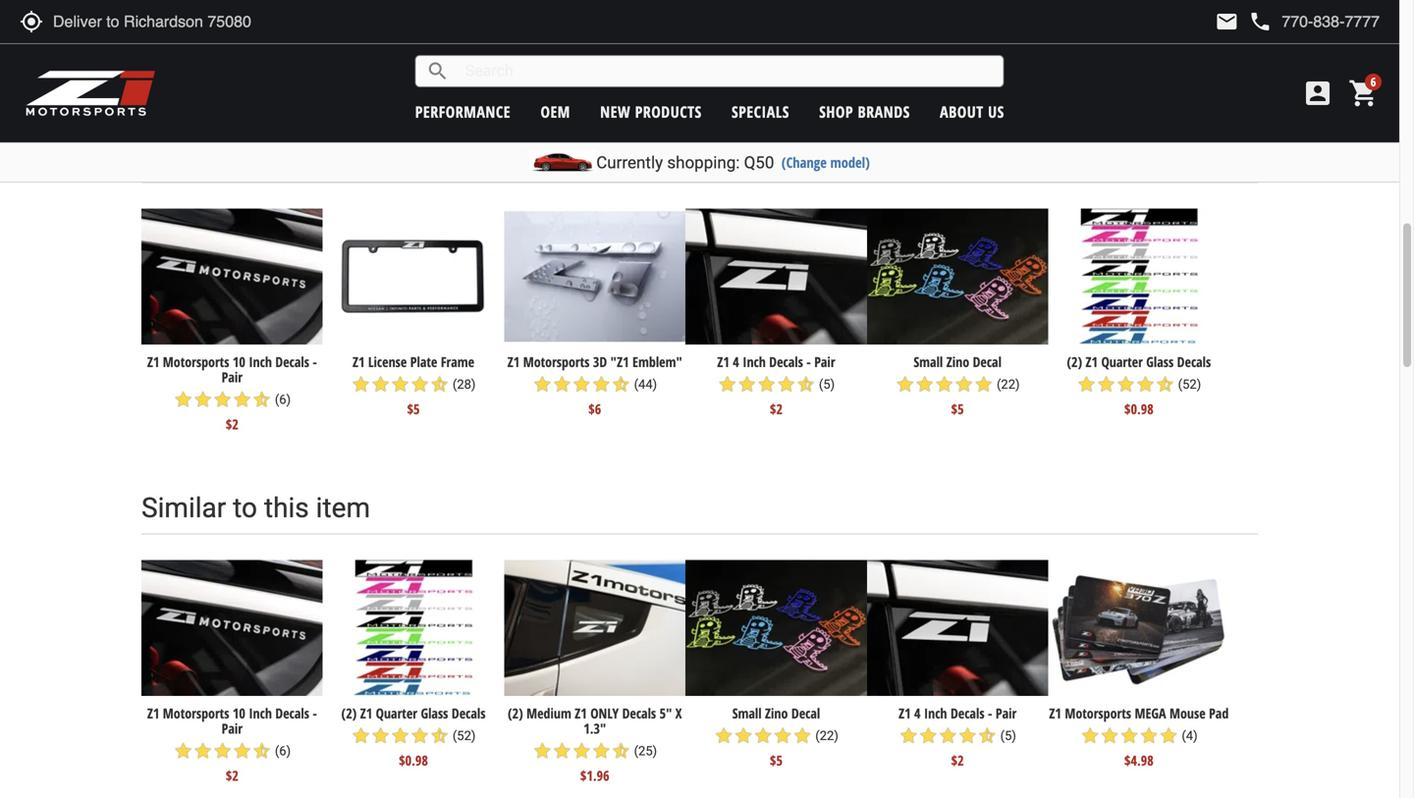 Task type: describe. For each thing, give the bounding box(es) containing it.
currently shopping: q50 (change model)
[[597, 153, 870, 172]]

0 vertical spatial (2) z1 quarter glass decals star star star star star_half (52) $0.98
[[1067, 353, 1212, 419]]

phone link
[[1249, 10, 1380, 33]]

(25)
[[634, 744, 657, 759]]

products
[[635, 101, 702, 122]]

$5 inside z1 license plate frame star star star star star_half (28) $5
[[407, 400, 420, 419]]

specials
[[732, 101, 790, 122]]

search
[[426, 59, 450, 83]]

(change
[[782, 153, 827, 172]]

1 vertical spatial zino
[[765, 705, 788, 723]]

(6) inside star star star star star_half (6)
[[478, 27, 494, 42]]

2 vertical spatial glass
[[421, 705, 448, 723]]

hatch
[[179, 8, 209, 26]]

mouse
[[1170, 705, 1206, 723]]

...
[[740, 141, 761, 173]]

1 vertical spatial z1 4 inch decals - pair star star star star star_half (5) $2
[[899, 705, 1017, 770]]

customers
[[141, 141, 275, 173]]

z1 inside z1 motorsports 3d "z1 emblem" star star star star star_half (44) $6
[[508, 353, 520, 371]]

model)
[[831, 153, 870, 172]]

similar
[[141, 492, 226, 525]]

0 horizontal spatial item
[[316, 492, 370, 525]]

mail phone
[[1216, 10, 1273, 33]]

1 horizontal spatial this
[[433, 141, 478, 173]]

medium
[[527, 705, 572, 723]]

z1 license plate frame star star star star star_half (28) $5
[[351, 353, 476, 419]]

my_location
[[20, 10, 43, 33]]

only
[[591, 705, 619, 723]]

$4.98
[[1125, 752, 1154, 770]]

specials link
[[732, 101, 790, 122]]

brands
[[858, 101, 911, 122]]

shopping_cart
[[1349, 78, 1380, 109]]

0 vertical spatial (52)
[[1179, 377, 1202, 392]]

(2) medium z1 only decals 5" x 1.3" star star star star star_half (25) $1.96
[[508, 705, 682, 785]]

license
[[368, 353, 407, 371]]

new products
[[600, 101, 702, 122]]

similar to this item
[[141, 492, 370, 525]]

performance link
[[415, 101, 511, 122]]

motorsports inside the 'z1 motorsports mega mouse pad star star star star star (4) $4.98'
[[1065, 705, 1132, 723]]

motorsports inside z1 motorsports 3d "z1 emblem" star star star star star_half (44) $6
[[523, 353, 590, 371]]

about us link
[[940, 101, 1005, 122]]

3d
[[593, 353, 607, 371]]

also
[[546, 141, 598, 173]]

0 horizontal spatial small zino decal star star star star star (22) $5
[[714, 705, 839, 770]]

0 horizontal spatial (2)
[[342, 705, 357, 723]]

bought
[[340, 141, 426, 173]]

1 vertical spatial glass
[[1147, 353, 1174, 371]]

currently
[[597, 153, 663, 172]]

star star star star star_half (6)
[[376, 25, 494, 45]]

z1 motorsports mega mouse pad star star star star star (4) $4.98
[[1050, 705, 1229, 770]]

/
[[295, 0, 300, 11]]

pad
[[1210, 705, 1229, 723]]

0 horizontal spatial $0.98
[[399, 752, 428, 770]]

purchased
[[604, 141, 733, 173]]

z1 motorsports logo image
[[25, 69, 157, 118]]

to
[[233, 492, 257, 525]]

q50
[[744, 153, 775, 172]]

0 horizontal spatial this
[[264, 492, 309, 525]]

0 vertical spatial small
[[914, 353, 943, 371]]

1 horizontal spatial quarter
[[1102, 353, 1143, 371]]

(14)
[[281, 42, 304, 57]]

Search search field
[[450, 56, 1004, 86]]

z1 inside z1 license plate frame star star star star star_half (28) $5
[[353, 353, 365, 371]]

$1.96
[[581, 767, 610, 785]]

customers who bought this item also purchased ...
[[141, 141, 761, 173]]

decals inside (2) medium z1 only decals 5" x 1.3" star star star star star_half (25) $1.96
[[623, 705, 656, 723]]

1 horizontal spatial 4
[[915, 705, 921, 723]]

z1 motorsports 3d "z1 emblem" star star star star star_half (44) $6
[[508, 353, 683, 419]]

windshield
[[231, 0, 291, 11]]

account_box
[[1303, 78, 1334, 109]]

z1 inside (2) medium z1 only decals 5" x 1.3" star star star star star_half (25) $1.96
[[575, 705, 587, 723]]

0 vertical spatial $0.98
[[1125, 400, 1154, 419]]

(4)
[[1182, 729, 1198, 744]]



Task type: vqa. For each thing, say whether or not it's contained in the screenshot.


Task type: locate. For each thing, give the bounding box(es) containing it.
0 horizontal spatial small
[[733, 705, 762, 723]]

x
[[298, 8, 305, 26], [676, 705, 682, 723]]

this
[[433, 141, 478, 173], [264, 492, 309, 525]]

0 vertical spatial zino
[[947, 353, 970, 371]]

shop
[[820, 101, 854, 122]]

(change model) link
[[782, 153, 870, 172]]

(52)
[[1179, 377, 1202, 392], [453, 729, 476, 744]]

emblem"
[[633, 353, 683, 371]]

0 horizontal spatial x
[[298, 8, 305, 26]]

0 horizontal spatial $5
[[407, 400, 420, 419]]

$2
[[431, 65, 444, 84], [770, 400, 783, 419], [226, 415, 239, 434], [952, 752, 964, 770], [226, 767, 239, 785]]

1 horizontal spatial x
[[676, 705, 682, 723]]

4"
[[235, 23, 248, 42]]

0 vertical spatial item
[[485, 141, 539, 173]]

1 vertical spatial decal
[[973, 353, 1002, 371]]

2 z1 motorsports 10 inch decals - pair star star star star star_half (6) $2 from the top
[[147, 705, 317, 785]]

account_box link
[[1298, 78, 1339, 109]]

0 horizontal spatial glass
[[213, 8, 240, 26]]

10
[[233, 353, 246, 371], [233, 705, 246, 723]]

this down 'performance'
[[433, 141, 478, 173]]

quarter
[[1102, 353, 1143, 371], [376, 705, 418, 723]]

oem
[[541, 101, 571, 122]]

mail link
[[1216, 10, 1239, 33]]

1 z1 motorsports 10 inch decals - pair star star star star star_half (6) $2 from the top
[[147, 353, 317, 434]]

2 10 from the top
[[233, 705, 246, 723]]

0 horizontal spatial (52)
[[453, 729, 476, 744]]

1 horizontal spatial glass
[[421, 705, 448, 723]]

new
[[600, 101, 631, 122]]

1 horizontal spatial (2) z1 quarter glass decals star star star star star_half (52) $0.98
[[1067, 353, 1212, 419]]

0 vertical spatial (5)
[[819, 377, 835, 392]]

small
[[914, 353, 943, 371], [733, 705, 762, 723]]

1 vertical spatial small zino decal star star star star star (22) $5
[[714, 705, 839, 770]]

(2) z1 quarter glass decals star star star star star_half (52) $0.98
[[1067, 353, 1212, 419], [342, 705, 486, 770]]

0 horizontal spatial zino
[[765, 705, 788, 723]]

2 horizontal spatial $5
[[952, 400, 964, 419]]

1 horizontal spatial item
[[485, 141, 539, 173]]

1 vertical spatial (22)
[[816, 729, 839, 744]]

$6
[[589, 400, 602, 419]]

item left 'also'
[[485, 141, 539, 173]]

new products link
[[600, 101, 702, 122]]

1 vertical spatial item
[[316, 492, 370, 525]]

$0.98
[[1125, 400, 1154, 419], [399, 752, 428, 770]]

phone
[[1249, 10, 1273, 33]]

oem link
[[541, 101, 571, 122]]

x right 15"
[[298, 8, 305, 26]]

0 vertical spatial z1 motorsports 10 inch decals - pair star star star star star_half (6) $2
[[147, 353, 317, 434]]

mail
[[1216, 10, 1239, 33]]

0 vertical spatial 4
[[733, 353, 740, 371]]

decal
[[244, 8, 273, 26], [973, 353, 1002, 371], [792, 705, 821, 723]]

2 horizontal spatial (2)
[[1067, 353, 1083, 371]]

zino
[[947, 353, 970, 371], [765, 705, 788, 723]]

0 vertical spatial quarter
[[1102, 353, 1143, 371]]

1 horizontal spatial (52)
[[1179, 377, 1202, 392]]

1 vertical spatial x
[[676, 705, 682, 723]]

1 horizontal spatial (2)
[[508, 705, 523, 723]]

0 horizontal spatial decal
[[244, 8, 273, 26]]

0 vertical spatial (6)
[[478, 27, 494, 42]]

(6) for star_half
[[275, 392, 291, 407]]

z1 motorsports 10 inch decals - pair star star star star star_half (6) $2
[[147, 353, 317, 434], [147, 705, 317, 785]]

performance
[[415, 101, 511, 122]]

0 vertical spatial small zino decal star star star star star (22) $5
[[896, 353, 1020, 419]]

decal inside 'z1 large windshield / hatch glass decal 15" x 4" star star star star star_half (14)'
[[244, 8, 273, 26]]

small zino decal star star star star star (22) $5
[[896, 353, 1020, 419], [714, 705, 839, 770]]

(44)
[[634, 377, 657, 392]]

0 horizontal spatial (22)
[[816, 729, 839, 744]]

z1 large windshield / hatch glass decal 15" x 4" star star star star star_half (14)
[[179, 0, 305, 60]]

this right to
[[264, 492, 309, 525]]

1 horizontal spatial small zino decal star star star star star (22) $5
[[896, 353, 1020, 419]]

glass
[[213, 8, 240, 26], [1147, 353, 1174, 371], [421, 705, 448, 723]]

1 horizontal spatial decal
[[792, 705, 821, 723]]

(6)
[[478, 27, 494, 42], [275, 392, 291, 407], [275, 744, 291, 759]]

about
[[940, 101, 984, 122]]

z1 4 inch decals - pair star star star star star_half (5) $2
[[718, 353, 836, 419], [899, 705, 1017, 770]]

2 horizontal spatial decal
[[973, 353, 1002, 371]]

z1 motorsports 10 inch decals - pair star star star star star_half (6) $2 for star
[[147, 353, 317, 434]]

0 vertical spatial this
[[433, 141, 478, 173]]

1 vertical spatial 10
[[233, 705, 246, 723]]

5"
[[660, 705, 672, 723]]

star_half inside z1 motorsports 3d "z1 emblem" star star star star star_half (44) $6
[[611, 375, 631, 394]]

0 vertical spatial x
[[298, 8, 305, 26]]

1 vertical spatial this
[[264, 492, 309, 525]]

us
[[989, 101, 1005, 122]]

z1 inside the 'z1 motorsports mega mouse pad star star star star star (4) $4.98'
[[1050, 705, 1062, 723]]

10 for decals
[[233, 705, 246, 723]]

(28)
[[453, 377, 476, 392]]

(22)
[[997, 377, 1020, 392], [816, 729, 839, 744]]

1 horizontal spatial $5
[[770, 752, 783, 770]]

1 horizontal spatial small
[[914, 353, 943, 371]]

1 vertical spatial quarter
[[376, 705, 418, 723]]

who
[[282, 141, 334, 173]]

1 vertical spatial (5)
[[1001, 729, 1017, 744]]

10 for star
[[233, 353, 246, 371]]

(6) for star
[[275, 744, 291, 759]]

about us
[[940, 101, 1005, 122]]

z1 motorsports 10 inch decals - pair star star star star star_half (6) $2 for decals
[[147, 705, 317, 785]]

0 horizontal spatial (2) z1 quarter glass decals star star star star star_half (52) $0.98
[[342, 705, 486, 770]]

1 horizontal spatial z1 4 inch decals - pair star star star star star_half (5) $2
[[899, 705, 1017, 770]]

2 horizontal spatial glass
[[1147, 353, 1174, 371]]

1 vertical spatial (6)
[[275, 392, 291, 407]]

x inside 'z1 large windshield / hatch glass decal 15" x 4" star star star star star_half (14)'
[[298, 8, 305, 26]]

1 vertical spatial 4
[[915, 705, 921, 723]]

1 vertical spatial small
[[733, 705, 762, 723]]

0 horizontal spatial 4
[[733, 353, 740, 371]]

frame
[[441, 353, 475, 371]]

glass inside 'z1 large windshield / hatch glass decal 15" x 4" star star star star star_half (14)'
[[213, 8, 240, 26]]

z1 inside 'z1 large windshield / hatch glass decal 15" x 4" star star star star star_half (14)'
[[183, 0, 195, 11]]

1 horizontal spatial (5)
[[1001, 729, 1017, 744]]

0 vertical spatial (22)
[[997, 377, 1020, 392]]

0 horizontal spatial quarter
[[376, 705, 418, 723]]

$5
[[407, 400, 420, 419], [952, 400, 964, 419], [770, 752, 783, 770]]

2 vertical spatial decal
[[792, 705, 821, 723]]

large
[[199, 0, 228, 11]]

0 vertical spatial 10
[[233, 353, 246, 371]]

star_half inside 'z1 large windshield / hatch glass decal 15" x 4" star star star star star_half (14)'
[[258, 40, 278, 60]]

decals
[[275, 353, 309, 371], [770, 353, 804, 371], [1178, 353, 1212, 371], [275, 705, 309, 723], [452, 705, 486, 723], [623, 705, 656, 723], [951, 705, 985, 723]]

0 vertical spatial z1 4 inch decals - pair star star star star star_half (5) $2
[[718, 353, 836, 419]]

2 vertical spatial (6)
[[275, 744, 291, 759]]

-
[[313, 353, 317, 371], [807, 353, 811, 371], [313, 705, 317, 723], [988, 705, 993, 723]]

shopping_cart link
[[1344, 78, 1380, 109]]

pair
[[815, 353, 836, 371], [222, 368, 243, 387], [996, 705, 1017, 723], [222, 720, 243, 738]]

z1
[[183, 0, 195, 11], [147, 353, 159, 371], [353, 353, 365, 371], [508, 353, 520, 371], [718, 353, 730, 371], [1086, 353, 1098, 371], [147, 705, 159, 723], [360, 705, 373, 723], [575, 705, 587, 723], [899, 705, 911, 723], [1050, 705, 1062, 723]]

1 horizontal spatial $0.98
[[1125, 400, 1154, 419]]

1 vertical spatial (2) z1 quarter glass decals star star star star star_half (52) $0.98
[[342, 705, 486, 770]]

item right to
[[316, 492, 370, 525]]

star
[[376, 25, 396, 45], [396, 25, 415, 45], [415, 25, 435, 45], [435, 25, 455, 45], [179, 40, 199, 60], [199, 40, 219, 60], [219, 40, 238, 60], [238, 40, 258, 60], [351, 375, 371, 394], [371, 375, 391, 394], [391, 375, 410, 394], [410, 375, 430, 394], [533, 375, 553, 394], [553, 375, 572, 394], [572, 375, 592, 394], [592, 375, 611, 394], [718, 375, 738, 394], [738, 375, 757, 394], [757, 375, 777, 394], [777, 375, 797, 394], [896, 375, 915, 394], [915, 375, 935, 394], [935, 375, 955, 394], [955, 375, 974, 394], [974, 375, 994, 394], [1077, 375, 1097, 394], [1097, 375, 1117, 394], [1117, 375, 1136, 394], [1136, 375, 1156, 394], [174, 390, 193, 410], [193, 390, 213, 410], [213, 390, 232, 410], [232, 390, 252, 410], [351, 727, 371, 746], [371, 727, 391, 746], [391, 727, 410, 746], [410, 727, 430, 746], [714, 727, 734, 746], [734, 727, 754, 746], [754, 727, 773, 746], [773, 727, 793, 746], [793, 727, 813, 746], [899, 727, 919, 746], [919, 727, 939, 746], [939, 727, 958, 746], [958, 727, 978, 746], [1081, 727, 1101, 746], [1101, 727, 1120, 746], [1120, 727, 1140, 746], [1140, 727, 1159, 746], [1159, 727, 1179, 746], [174, 742, 193, 761], [193, 742, 213, 761], [213, 742, 232, 761], [232, 742, 252, 761], [533, 742, 553, 761], [553, 742, 572, 761], [572, 742, 592, 761], [592, 742, 611, 761]]

"z1
[[611, 353, 629, 371]]

4
[[733, 353, 740, 371], [915, 705, 921, 723]]

star_half inside z1 license plate frame star star star star star_half (28) $5
[[430, 375, 450, 394]]

shop brands link
[[820, 101, 911, 122]]

0 vertical spatial decal
[[244, 8, 273, 26]]

item
[[485, 141, 539, 173], [316, 492, 370, 525]]

x right the '5"'
[[676, 705, 682, 723]]

(2) inside (2) medium z1 only decals 5" x 1.3" star star star star star_half (25) $1.96
[[508, 705, 523, 723]]

mega
[[1135, 705, 1167, 723]]

plate
[[410, 353, 438, 371]]

15"
[[276, 8, 295, 26]]

1 vertical spatial $0.98
[[399, 752, 428, 770]]

0 vertical spatial glass
[[213, 8, 240, 26]]

0 horizontal spatial (5)
[[819, 377, 835, 392]]

1 vertical spatial z1 motorsports 10 inch decals - pair star star star star star_half (6) $2
[[147, 705, 317, 785]]

x inside (2) medium z1 only decals 5" x 1.3" star star star star star_half (25) $1.96
[[676, 705, 682, 723]]

1 horizontal spatial (22)
[[997, 377, 1020, 392]]

shop brands
[[820, 101, 911, 122]]

0 horizontal spatial z1 4 inch decals - pair star star star star star_half (5) $2
[[718, 353, 836, 419]]

star_half inside (2) medium z1 only decals 5" x 1.3" star star star star star_half (25) $1.96
[[611, 742, 631, 761]]

1 vertical spatial (52)
[[453, 729, 476, 744]]

1.3"
[[584, 720, 606, 738]]

inch
[[249, 353, 272, 371], [743, 353, 766, 371], [249, 705, 272, 723], [924, 705, 948, 723]]

shopping:
[[667, 153, 740, 172]]

1 horizontal spatial zino
[[947, 353, 970, 371]]

1 10 from the top
[[233, 353, 246, 371]]

star_half
[[455, 25, 474, 45], [258, 40, 278, 60], [430, 375, 450, 394], [611, 375, 631, 394], [797, 375, 816, 394], [1156, 375, 1176, 394], [252, 390, 272, 410], [430, 727, 450, 746], [978, 727, 998, 746], [252, 742, 272, 761], [611, 742, 631, 761]]



